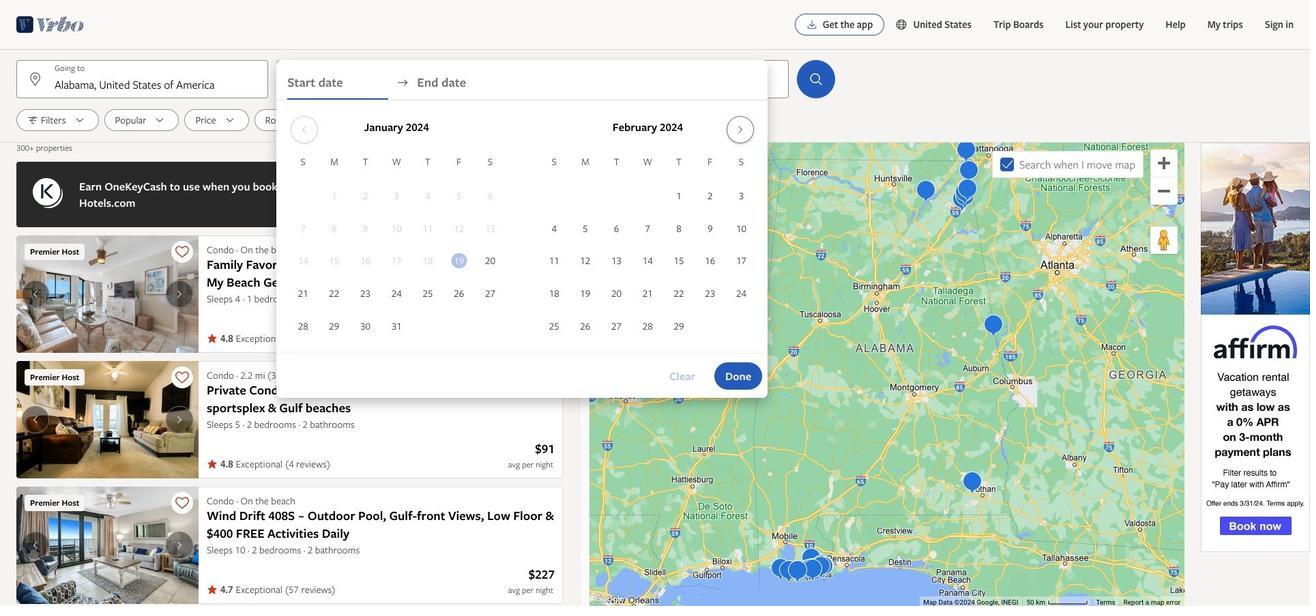 Task type: vqa. For each thing, say whether or not it's contained in the screenshot.
medium icon
no



Task type: locate. For each thing, give the bounding box(es) containing it.
directional image
[[397, 76, 409, 89]]

2 xsmall image from the top
[[207, 459, 218, 470]]

vrbo logo image
[[16, 14, 84, 35]]

small image
[[896, 18, 914, 31]]

2 vertical spatial xsmall image
[[207, 584, 218, 595]]

xsmall image for living area image
[[207, 459, 218, 470]]

living area image
[[16, 361, 199, 478]]

1 xsmall image from the top
[[207, 333, 218, 344]]

3 xsmall image from the top
[[207, 584, 218, 595]]

application
[[288, 111, 757, 343]]

next month image
[[732, 124, 749, 135]]

1 vertical spatial xsmall image
[[207, 459, 218, 470]]

0 vertical spatial xsmall image
[[207, 333, 218, 344]]

previous month image
[[296, 124, 313, 135]]

show next image for private condo + pool access - close to owa waterpark, sportsplex & gulf beaches image
[[171, 414, 188, 425]]

show previous image for private condo + pool access - close to owa waterpark, sportsplex & gulf beaches image
[[27, 414, 44, 425]]

xsmall image
[[207, 333, 218, 344], [207, 459, 218, 470], [207, 584, 218, 595]]



Task type: describe. For each thing, give the bounding box(es) containing it.
show previous image for wind drift 408s ~ outdoor pool, gulf-front views, low floor & $400 free activities daily image
[[27, 540, 44, 551]]

map region
[[590, 143, 1185, 606]]

show next image for family favorite beach front condo | breathtaking gulf views | my beach getaways image
[[171, 289, 188, 300]]

search image
[[808, 71, 824, 87]]

february 2024 element
[[539, 154, 757, 343]]

today element
[[451, 254, 467, 269]]

january 2024 element
[[288, 154, 506, 343]]

show previous image for family favorite beach front condo | breathtaking gulf views | my beach getaways image
[[27, 289, 44, 300]]

download the app button image
[[807, 19, 817, 30]]

image of wind drift 408s ~ outdoor pool, gulf-front views, low floor & $400 free activities daily image
[[16, 487, 199, 604]]

image of family favorite beach front condo | breathtaking gulf views | my beach getaways image
[[16, 235, 199, 353]]

xsmall image for image of wind drift 408s ~ outdoor pool, gulf-front views, low floor & $400 free activities daily
[[207, 584, 218, 595]]

show next image for wind drift 408s ~ outdoor pool, gulf-front views, low floor & $400 free activities daily image
[[171, 540, 188, 551]]

xsmall image for image of family favorite beach front condo | breathtaking gulf views | my beach getaways
[[207, 333, 218, 344]]

google image
[[593, 592, 626, 606]]



